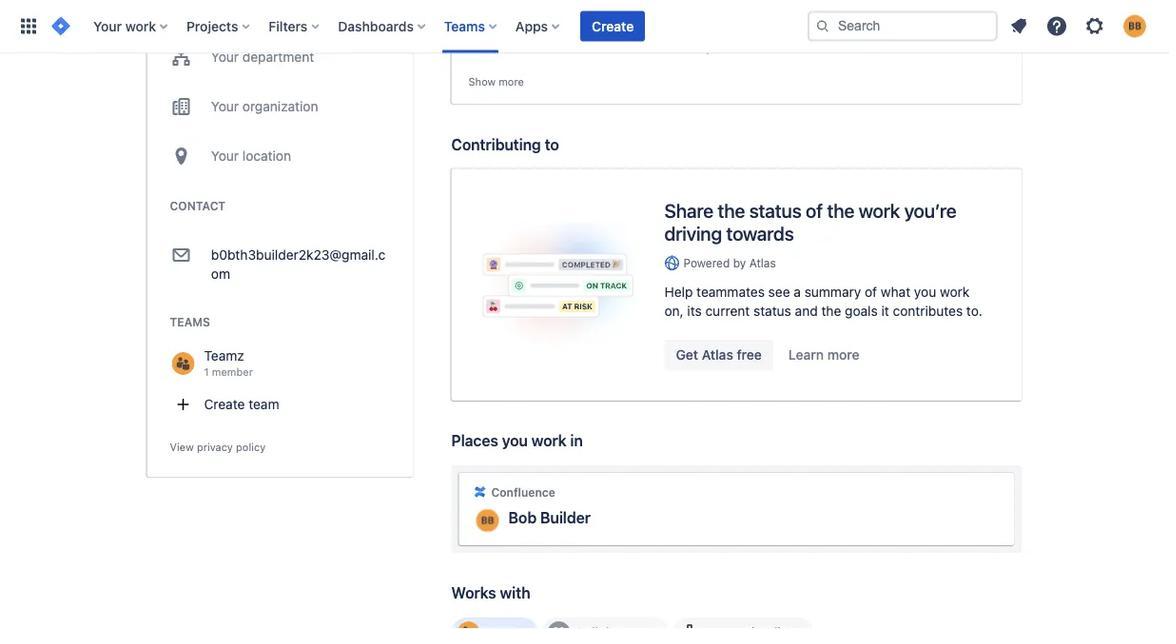 Task type: locate. For each thing, give the bounding box(es) containing it.
work left projects
[[125, 18, 156, 34]]

1 vertical spatial today
[[684, 42, 712, 55]]

create inside 'button'
[[592, 18, 634, 34]]

work up to.
[[941, 284, 970, 300]]

created
[[597, 0, 635, 13]]

work
[[125, 18, 156, 34], [859, 200, 901, 222], [941, 284, 970, 300], [532, 432, 567, 450]]

more
[[499, 75, 524, 88], [828, 347, 860, 363]]

your left "organization"
[[211, 99, 239, 114]]

your for your organization
[[211, 99, 239, 114]]

your department
[[211, 49, 314, 65]]

1 horizontal spatial of
[[865, 284, 878, 300]]

learn more
[[789, 347, 860, 363]]

0 vertical spatial bob builder
[[507, 42, 565, 55]]

0 horizontal spatial teams
[[170, 315, 210, 328]]

0 vertical spatial teams
[[444, 18, 485, 34]]

your right jira software image
[[93, 18, 122, 34]]

1 vertical spatial builder
[[541, 509, 591, 527]]

1 horizontal spatial atlas
[[750, 256, 777, 270]]

teams up show
[[444, 18, 485, 34]]

your down projects popup button
[[211, 49, 239, 65]]

1 vertical spatial atlas
[[702, 347, 734, 363]]

1 horizontal spatial create
[[592, 18, 634, 34]]

view privacy policy link
[[170, 441, 266, 453]]

bob builder
[[507, 42, 565, 55], [509, 509, 591, 527]]

your for your location
[[211, 148, 239, 164]]

you down create 'button'
[[575, 42, 594, 55]]

today
[[659, 0, 687, 13], [684, 42, 712, 55]]

0 vertical spatial status
[[750, 200, 802, 222]]

get atlas free
[[676, 347, 762, 363]]

your profile and settings image
[[1124, 15, 1147, 38]]

1 you from the top
[[575, 0, 594, 13]]

powered by atlas link
[[665, 255, 992, 271]]

0 horizontal spatial more
[[499, 75, 524, 88]]

1 vertical spatial bob builder
[[509, 509, 591, 527]]

your for your work
[[93, 18, 122, 34]]

bob
[[507, 42, 527, 55], [509, 509, 537, 527]]

appswitcher icon image
[[17, 15, 40, 38]]

teamz
[[204, 348, 244, 364]]

primary element
[[11, 0, 808, 53]]

1 vertical spatial of
[[865, 284, 878, 300]]

policy
[[236, 441, 266, 453]]

teammates
[[697, 284, 765, 300]]

to.
[[967, 303, 983, 319]]

atlas image
[[665, 255, 680, 271]]

bob down confluence at the bottom left of the page
[[509, 509, 537, 527]]

1 vertical spatial you
[[575, 42, 594, 55]]

banner
[[0, 0, 1170, 53]]

bob builder down confluence at the bottom left of the page
[[509, 509, 591, 527]]

0 vertical spatial of
[[806, 200, 823, 222]]

the up 'powered by atlas' link
[[828, 200, 855, 222]]

builder down apps dropdown button
[[530, 42, 565, 55]]

0 vertical spatial bob
[[507, 42, 527, 55]]

you
[[915, 284, 937, 300], [502, 432, 528, 450]]

collaboratorsicon image
[[552, 625, 567, 629]]

create
[[592, 18, 634, 34], [204, 397, 245, 412]]

1 horizontal spatial more
[[828, 347, 860, 363]]

create down the member
[[204, 397, 245, 412]]

Search field
[[808, 11, 999, 41]]

your left location
[[211, 148, 239, 164]]

0 vertical spatial more
[[499, 75, 524, 88]]

1 vertical spatial create
[[204, 397, 245, 412]]

you created this today
[[575, 0, 687, 13]]

today right this
[[659, 0, 687, 13]]

view privacy policy
[[170, 441, 266, 453]]

you right "places"
[[502, 432, 528, 450]]

you left created
[[575, 0, 594, 13]]

you created this today link
[[459, 0, 1015, 17]]

0 vertical spatial builder
[[530, 42, 565, 55]]

bob builder link
[[509, 508, 591, 527]]

0 horizontal spatial of
[[806, 200, 823, 222]]

builder
[[530, 42, 565, 55], [541, 509, 591, 527]]

status down see
[[754, 303, 792, 319]]

of
[[806, 200, 823, 222], [865, 284, 878, 300]]

work inside dropdown button
[[125, 18, 156, 34]]

atlas right by
[[750, 256, 777, 270]]

of up goals
[[865, 284, 878, 300]]

1 horizontal spatial you
[[915, 284, 937, 300]]

0 horizontal spatial atlas
[[702, 347, 734, 363]]

the
[[718, 200, 746, 222], [828, 200, 855, 222], [822, 303, 842, 319]]

you
[[575, 0, 594, 13], [575, 42, 594, 55]]

your
[[93, 18, 122, 34], [211, 49, 239, 65], [211, 99, 239, 114], [211, 148, 239, 164]]

current
[[706, 303, 750, 319]]

organization
[[243, 99, 319, 114]]

show more
[[469, 75, 524, 88]]

more inside button
[[828, 347, 860, 363]]

summary
[[805, 284, 862, 300]]

create button
[[581, 11, 646, 41]]

status
[[750, 200, 802, 222], [754, 303, 792, 319]]

your inside your work dropdown button
[[93, 18, 122, 34]]

bob down hello! on the top of page
[[507, 42, 527, 55]]

and
[[796, 303, 818, 319]]

to
[[545, 135, 559, 153]]

contact
[[170, 199, 226, 212]]

1 vertical spatial you
[[502, 432, 528, 450]]

0 vertical spatial you
[[915, 284, 937, 300]]

builder down confluence at the bottom left of the page
[[541, 509, 591, 527]]

1 vertical spatial status
[[754, 303, 792, 319]]

apps
[[516, 18, 548, 34]]

0 vertical spatial today
[[659, 0, 687, 13]]

create inside button
[[204, 397, 245, 412]]

show more link
[[469, 74, 524, 89]]

projects button
[[181, 11, 257, 41]]

0 vertical spatial you
[[575, 0, 594, 13]]

more for show more
[[499, 75, 524, 88]]

confluence
[[492, 485, 556, 499]]

1 horizontal spatial teams
[[444, 18, 485, 34]]

teams
[[444, 18, 485, 34], [170, 315, 210, 328]]

0 horizontal spatial create
[[204, 397, 245, 412]]

atlas
[[750, 256, 777, 270], [702, 347, 734, 363]]

teams inside dropdown button
[[444, 18, 485, 34]]

work inside share the status of the work you're driving towards
[[859, 200, 901, 222]]

more right learn
[[828, 347, 860, 363]]

you're
[[905, 200, 957, 222]]

today inside you created this today link
[[659, 0, 687, 13]]

0 vertical spatial create
[[592, 18, 634, 34]]

create team
[[204, 397, 279, 412]]

of up 'powered by atlas' link
[[806, 200, 823, 222]]

bob builder down hello! on the top of page
[[507, 42, 565, 55]]

you for you commented here today
[[575, 42, 594, 55]]

create down created
[[592, 18, 634, 34]]

contributing
[[452, 135, 541, 153]]

create for create team
[[204, 397, 245, 412]]

teams up teamz
[[170, 315, 210, 328]]

1 vertical spatial bob
[[509, 509, 537, 527]]

1 vertical spatial teams
[[170, 315, 210, 328]]

jira software image
[[50, 15, 72, 38]]

create team image
[[176, 397, 191, 412]]

location
[[243, 148, 291, 164]]

atlas right get
[[702, 347, 734, 363]]

work left the you're
[[859, 200, 901, 222]]

1 vertical spatial more
[[828, 347, 860, 363]]

today right here
[[684, 42, 712, 55]]

2 you from the top
[[575, 42, 594, 55]]

you up contributes
[[915, 284, 937, 300]]

status up towards
[[750, 200, 802, 222]]

settings image
[[1084, 15, 1107, 38]]

more right show
[[499, 75, 524, 88]]

learn
[[789, 347, 825, 363]]

the down summary
[[822, 303, 842, 319]]

your location
[[211, 148, 291, 164]]

on,
[[665, 303, 684, 319]]



Task type: describe. For each thing, give the bounding box(es) containing it.
member
[[212, 366, 253, 378]]

1
[[204, 366, 209, 378]]

contributes
[[894, 303, 964, 319]]

share
[[665, 200, 714, 222]]

confluence image
[[473, 484, 488, 500]]

teamz 1 member
[[204, 348, 253, 378]]

the inside help teammates see a summary of what you work on, its current status and the goals it contributes to.
[[822, 303, 842, 319]]

of inside share the status of the work you're driving towards
[[806, 200, 823, 222]]

0 horizontal spatial you
[[502, 432, 528, 450]]

help
[[665, 284, 693, 300]]

in
[[571, 432, 583, 450]]

b0bth3builder2k23@gmail.c
[[211, 247, 386, 263]]

works
[[452, 584, 497, 602]]

department
[[243, 49, 314, 65]]

it
[[882, 303, 890, 319]]

today for you commented here today
[[684, 42, 712, 55]]

filters button
[[263, 11, 327, 41]]

today for you created this today
[[659, 0, 687, 13]]

privacy
[[197, 441, 233, 453]]

powered by atlas
[[684, 256, 777, 270]]

jira software image
[[50, 15, 72, 38]]

with
[[500, 584, 531, 602]]

bob inside bob builder link
[[509, 509, 537, 527]]

the up towards
[[718, 200, 746, 222]]

show
[[469, 75, 496, 88]]

goals
[[845, 303, 878, 319]]

dashboards button
[[333, 11, 433, 41]]

learn more button
[[778, 340, 872, 370]]

atlas inside button
[[702, 347, 734, 363]]

you for you created this today
[[575, 0, 594, 13]]

driving
[[665, 222, 723, 245]]

om
[[211, 266, 230, 282]]

its
[[688, 303, 702, 319]]

your organization
[[211, 99, 319, 114]]

status inside share the status of the work you're driving towards
[[750, 200, 802, 222]]

0 vertical spatial atlas
[[750, 256, 777, 270]]

help image
[[1046, 15, 1069, 38]]

places
[[452, 432, 499, 450]]

this
[[638, 0, 656, 13]]

teams button
[[439, 11, 504, 41]]

a
[[794, 284, 802, 300]]

create for create
[[592, 18, 634, 34]]

get
[[676, 347, 699, 363]]

notifications image
[[1008, 15, 1031, 38]]

view
[[170, 441, 194, 453]]

search image
[[816, 19, 831, 34]]

filters
[[269, 18, 308, 34]]

here
[[659, 42, 681, 55]]

your work button
[[88, 11, 175, 41]]

hello!
[[507, 24, 542, 40]]

create team button
[[170, 387, 391, 425]]

banner containing your work
[[0, 0, 1170, 53]]

see
[[769, 284, 791, 300]]

status inside help teammates see a summary of what you work on, its current status and the goals it contributes to.
[[754, 303, 792, 319]]

of inside help teammates see a summary of what you work on, its current status and the goals it contributes to.
[[865, 284, 878, 300]]

get atlas free button
[[665, 340, 774, 370]]

more for learn more
[[828, 347, 860, 363]]

contributing to
[[452, 135, 559, 153]]

by
[[734, 256, 747, 270]]

dashboards
[[338, 18, 414, 34]]

work inside help teammates see a summary of what you work on, its current status and the goals it contributes to.
[[941, 284, 970, 300]]

share the status of the work you're driving towards
[[665, 200, 957, 245]]

powered
[[684, 256, 730, 270]]

team
[[249, 397, 279, 412]]

you inside help teammates see a summary of what you work on, its current status and the goals it contributes to.
[[915, 284, 937, 300]]

places you work in
[[452, 432, 583, 450]]

your work
[[93, 18, 156, 34]]

your for your department
[[211, 49, 239, 65]]

free
[[737, 347, 762, 363]]

towards
[[727, 222, 795, 245]]

apps button
[[510, 11, 567, 41]]

what
[[881, 284, 911, 300]]

help teammates see a summary of what you work on, its current status and the goals it contributes to.
[[665, 284, 983, 319]]

projects
[[187, 18, 238, 34]]

works with
[[452, 584, 531, 602]]

work left in
[[532, 432, 567, 450]]

commented
[[597, 42, 656, 55]]

confluence image
[[473, 484, 488, 500]]

b0bth3builder2k23@gmail.c om
[[211, 247, 386, 282]]

you commented here today
[[575, 42, 712, 55]]



Task type: vqa. For each thing, say whether or not it's contained in the screenshot.
Show more at the left top of the page
yes



